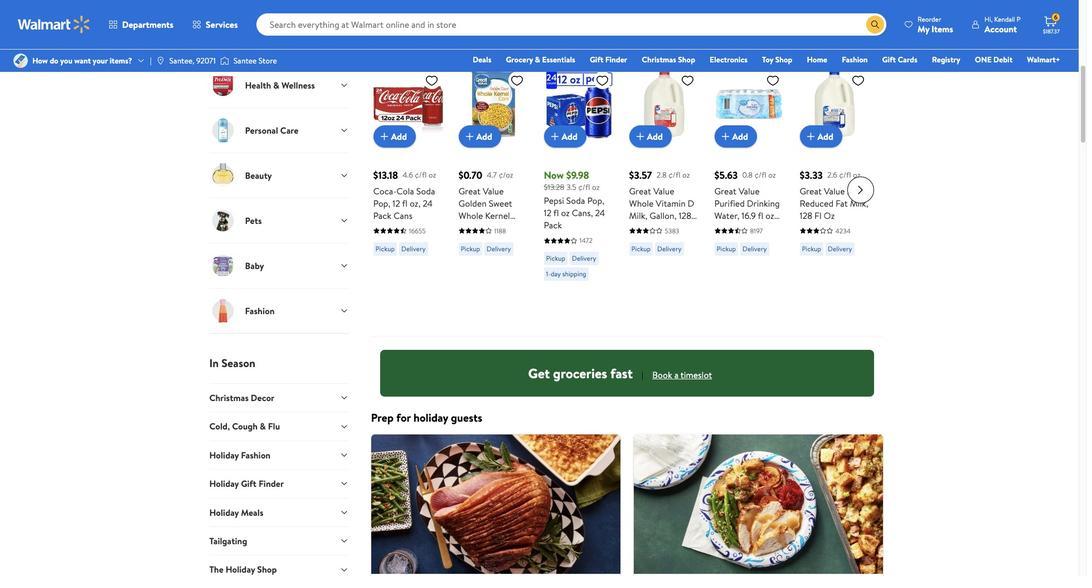 Task type: vqa. For each thing, say whether or not it's contained in the screenshot.
Pack
yes



Task type: describe. For each thing, give the bounding box(es) containing it.
holiday for holiday gift finder
[[209, 478, 239, 490]]

16655
[[409, 226, 426, 236]]

fl inside now $9.98 $13.28 3.5 ¢/fl oz pepsi soda pop, 12 fl oz cans, 24 pack
[[554, 207, 559, 219]]

toy shop link
[[757, 54, 798, 66]]

¢/fl for $13.18
[[415, 169, 427, 181]]

oz left gallon,
[[637, 222, 646, 234]]

1 vertical spatial |
[[642, 369, 644, 381]]

seller for $5.63
[[734, 53, 749, 62]]

gift for gift finder
[[590, 54, 604, 65]]

great value purified drinking water, 16.9 fl oz bottles, 40 count image
[[715, 69, 784, 139]]

best for now
[[549, 53, 561, 62]]

$3.33 2.6 ¢/fl oz great value 2% reduced fat milk, 128 fl oz
[[800, 168, 869, 222]]

2.8
[[657, 169, 667, 181]]

walmart image
[[18, 16, 90, 33]]

2 list from the top
[[364, 434, 890, 577]]

personal care button
[[209, 108, 349, 153]]

electronics link
[[705, 54, 753, 66]]

pickup for $0.70
[[461, 244, 480, 254]]

gift cards
[[883, 54, 918, 65]]

account
[[985, 23, 1017, 35]]

cola
[[397, 185, 414, 197]]

cold,
[[209, 421, 230, 433]]

2.6
[[828, 169, 838, 181]]

fashion button
[[209, 288, 349, 334]]

oz right $9.98
[[592, 182, 600, 193]]

$0.70
[[459, 168, 483, 182]]

can
[[503, 234, 518, 246]]

1 vertical spatial your
[[93, 55, 108, 66]]

prep
[[371, 410, 394, 426]]

1188
[[494, 226, 506, 236]]

delivery for 0.8
[[743, 244, 767, 254]]

view
[[857, 29, 874, 40]]

book a timeslot link
[[653, 369, 712, 383]]

pack inside now $9.98 $13.28 3.5 ¢/fl oz pepsi soda pop, 12 fl oz cans, 24 pack
[[544, 219, 562, 232]]

add to favorites list, coca-cola soda pop, 12 fl oz, 24 pack cans image
[[425, 74, 439, 88]]

kernel
[[485, 210, 510, 222]]

holiday right the
[[226, 564, 255, 576]]

deals
[[473, 54, 492, 65]]

delivery for 2.8
[[658, 244, 682, 254]]

add to cart image for $0.70
[[463, 130, 477, 143]]

best seller for $0.70
[[463, 53, 493, 62]]

coca-
[[373, 185, 397, 197]]

shop for christmas shop
[[678, 54, 696, 65]]

gift cards link
[[878, 54, 923, 66]]

 image for how do you want your items?
[[13, 54, 28, 68]]

all
[[876, 29, 883, 40]]

4.7
[[487, 169, 497, 181]]

a
[[675, 369, 679, 381]]

add for $3.33
[[818, 130, 834, 143]]

add button for now
[[544, 125, 587, 148]]

oz inside $0.70 4.7 ¢/oz great value golden sweet whole kernel corn, canned corn, 15 oz can
[[492, 234, 501, 246]]

gift finder link
[[585, 54, 633, 66]]

d
[[688, 197, 695, 210]]

product group containing $13.18
[[373, 47, 443, 332]]

add for $13.18
[[391, 130, 407, 143]]

 image for santee, 92071
[[156, 56, 165, 65]]

holiday fashion button
[[209, 441, 349, 470]]

¢/fl for $3.57
[[669, 169, 681, 181]]

0 vertical spatial fashion
[[842, 54, 868, 65]]

wellness
[[282, 79, 315, 91]]

pickup for $5.63
[[717, 244, 736, 254]]

$3.57 2.8 ¢/fl oz great value whole vitamin d milk, gallon, 128 fl oz
[[629, 168, 695, 234]]

fl inside $5.63 0.8 ¢/fl oz great value purified drinking water, 16.9 fl oz bottles, 40 count
[[758, 210, 764, 222]]

1 list from the top
[[364, 0, 890, 12]]

view all
[[857, 29, 883, 40]]

24 inside now $9.98 $13.28 3.5 ¢/fl oz pepsi soda pop, 12 fl oz cans, 24 pack
[[595, 207, 605, 219]]

add button for $0.70
[[459, 125, 501, 148]]

1472
[[580, 236, 593, 246]]

you
[[60, 55, 72, 66]]

oz left cans, at right top
[[561, 207, 570, 219]]

add button for $5.63
[[715, 125, 757, 148]]

bottles,
[[715, 222, 745, 234]]

best seller for $13.18
[[378, 53, 408, 62]]

holiday gift finder button
[[209, 470, 349, 498]]

kendall
[[995, 14, 1016, 24]]

gallon,
[[650, 210, 677, 222]]

4234
[[836, 226, 851, 236]]

beauty button
[[209, 153, 349, 198]]

add for $0.70
[[477, 130, 493, 143]]

christmas shop link
[[637, 54, 701, 66]]

get groceries fast
[[528, 364, 633, 383]]

holiday fashion
[[209, 449, 271, 462]]

oz inside $13.18 4.6 ¢/fl oz coca-cola soda pop, 12 fl oz, 24 pack cans
[[429, 169, 436, 181]]

gift for gift cards
[[883, 54, 896, 65]]

¢/fl for $3.33
[[840, 169, 851, 181]]

value for $3.57
[[654, 185, 675, 197]]

1 vertical spatial fashion
[[245, 305, 275, 317]]

add to favorites list, great value 2% reduced fat milk, 128 fl oz image
[[852, 74, 865, 88]]

season
[[222, 356, 256, 371]]

toy
[[762, 54, 774, 65]]

cold, cough & flu
[[209, 421, 280, 433]]

$9.98
[[566, 168, 589, 182]]

add to cart image for $13.18
[[378, 130, 391, 143]]

home
[[807, 54, 828, 65]]

pepsi soda pop, 12 fl oz cans, 24 pack image
[[544, 69, 614, 139]]

now
[[544, 168, 564, 182]]

add to cart image for $5.63
[[719, 130, 733, 143]]

add to favorites list, great value whole vitamin d milk, gallon, 128 fl oz image
[[681, 74, 695, 88]]

reduced
[[800, 197, 834, 210]]

christmas decor
[[209, 392, 275, 404]]

add for $5.63
[[733, 130, 748, 143]]

pack inside $13.18 4.6 ¢/fl oz coca-cola soda pop, 12 fl oz, 24 pack cans
[[373, 210, 392, 222]]

pop, inside $13.18 4.6 ¢/fl oz coca-cola soda pop, 12 fl oz, 24 pack cans
[[373, 197, 391, 210]]

prep for holiday guests
[[371, 410, 483, 426]]

items?
[[110, 55, 132, 66]]

golden
[[459, 197, 487, 210]]

best for $13.18
[[378, 53, 391, 62]]

cards
[[898, 54, 918, 65]]

one debit link
[[970, 54, 1018, 66]]

holiday meals button
[[209, 498, 349, 527]]

finder inside dropdown button
[[259, 478, 284, 490]]

128 inside $3.57 2.8 ¢/fl oz great value whole vitamin d milk, gallon, 128 fl oz
[[679, 210, 692, 222]]

add button for $13.18
[[373, 125, 416, 148]]

gift finder
[[590, 54, 628, 65]]

holiday
[[414, 410, 448, 426]]

do
[[50, 55, 58, 66]]

santee
[[234, 55, 257, 66]]

timeslot
[[681, 369, 712, 381]]

build
[[371, 26, 396, 41]]

book
[[653, 369, 672, 381]]

2%
[[847, 185, 858, 197]]

holiday for holiday meals
[[209, 507, 239, 519]]

8197
[[750, 226, 763, 236]]

cold, cough & flu button
[[209, 412, 349, 441]]

add to cart image for now
[[549, 130, 562, 143]]

add to favorites list, great value purified drinking water, 16.9 fl oz bottles, 40 count image
[[767, 74, 780, 88]]

holiday gift finder
[[209, 478, 284, 490]]

next slide for product carousel list image
[[847, 177, 874, 204]]

pickup for $13.18
[[376, 244, 395, 254]]

reorder my items
[[918, 14, 954, 35]]

care
[[280, 124, 299, 137]]

santee store
[[234, 55, 277, 66]]

walmart+
[[1027, 54, 1061, 65]]

best seller for $3.33
[[805, 53, 835, 62]]

baby
[[245, 260, 264, 272]]

product group containing $0.70
[[459, 47, 528, 332]]

the holiday shop button
[[209, 556, 349, 577]]

soda inside now $9.98 $13.28 3.5 ¢/fl oz pepsi soda pop, 12 fl oz cans, 24 pack
[[567, 195, 585, 207]]

fast
[[611, 364, 633, 383]]

seller for $0.70
[[478, 53, 493, 62]]

fl inside $3.57 2.8 ¢/fl oz great value whole vitamin d milk, gallon, 128 fl oz
[[629, 222, 635, 234]]



Task type: locate. For each thing, give the bounding box(es) containing it.
1 horizontal spatial 128
[[800, 210, 813, 222]]

your
[[398, 26, 420, 41], [93, 55, 108, 66]]

best seller down build
[[378, 53, 408, 62]]

add to cart image up $13.18
[[378, 130, 391, 143]]

pickup for now
[[546, 254, 566, 264]]

¢/fl inside $3.57 2.8 ¢/fl oz great value whole vitamin d milk, gallon, 128 fl oz
[[669, 169, 681, 181]]

tailgating button
[[209, 527, 349, 556]]

holiday meals
[[209, 507, 264, 519]]

40
[[747, 222, 758, 234]]

2 best from the left
[[463, 53, 476, 62]]

milk, left gallon,
[[629, 210, 648, 222]]

best down build
[[378, 53, 391, 62]]

 image
[[220, 55, 229, 66]]

pop, down $9.98
[[587, 195, 605, 207]]

finder up add to favorites list, pepsi soda pop, 12 fl oz cans, 24 pack image at the top
[[606, 54, 628, 65]]

0 vertical spatial &
[[535, 54, 540, 65]]

6 add from the left
[[818, 130, 834, 143]]

holiday left meals in the bottom left of the page
[[209, 507, 239, 519]]

great down $0.70
[[459, 185, 481, 197]]

departments
[[122, 18, 174, 31]]

2 product group from the left
[[459, 47, 528, 332]]

pickup down gallon,
[[632, 244, 651, 254]]

value for $5.63
[[739, 185, 760, 197]]

| left book
[[642, 369, 644, 381]]

3 seller from the left
[[563, 53, 579, 62]]

great for $3.57
[[629, 185, 651, 197]]

delivery for 4.6
[[402, 244, 426, 254]]

holiday for holiday fashion
[[209, 449, 239, 462]]

1 horizontal spatial add to cart image
[[719, 130, 733, 143]]

1 add to cart image from the left
[[463, 130, 477, 143]]

your right want
[[93, 55, 108, 66]]

4 add button from the left
[[629, 125, 672, 148]]

christmas up cold,
[[209, 392, 249, 404]]

product group containing $5.63
[[715, 47, 784, 332]]

add button up $13.18
[[373, 125, 416, 148]]

water,
[[715, 210, 740, 222]]

gift inside dropdown button
[[241, 478, 257, 490]]

oz,
[[410, 197, 421, 210]]

4 best seller from the left
[[719, 53, 749, 62]]

2 horizontal spatial shop
[[776, 54, 793, 65]]

2 seller from the left
[[478, 53, 493, 62]]

1 horizontal spatial soda
[[567, 195, 585, 207]]

great value whole vitamin d milk, gallon, 128 fl oz image
[[629, 69, 699, 139]]

add button for $3.33
[[800, 125, 843, 148]]

24
[[423, 197, 433, 210], [595, 207, 605, 219]]

12 left oz,
[[393, 197, 400, 210]]

1 horizontal spatial gift
[[590, 54, 604, 65]]

p
[[1017, 14, 1021, 24]]

oz right 4.6
[[429, 169, 436, 181]]

 image
[[13, 54, 28, 68], [156, 56, 165, 65]]

get
[[528, 364, 550, 383]]

add up 4.6
[[391, 130, 407, 143]]

1 vertical spatial &
[[273, 79, 279, 91]]

| right the items?
[[150, 55, 152, 66]]

0 horizontal spatial |
[[150, 55, 152, 66]]

value for $3.33
[[824, 185, 845, 197]]

gift up add to favorites list, pepsi soda pop, 12 fl oz cans, 24 pack image at the top
[[590, 54, 604, 65]]

add to cart image for $3.33
[[805, 130, 818, 143]]

1 best from the left
[[378, 53, 391, 62]]

0 horizontal spatial 12
[[393, 197, 400, 210]]

delivery for $9.98
[[572, 254, 596, 264]]

6 product group from the left
[[800, 47, 870, 332]]

holiday inside 'dropdown button'
[[209, 507, 239, 519]]

seller left fashion link
[[819, 53, 835, 62]]

soda
[[416, 185, 435, 197], [567, 195, 585, 207]]

groceries
[[553, 364, 607, 383]]

1 horizontal spatial pop,
[[587, 195, 605, 207]]

5 seller from the left
[[819, 53, 835, 62]]

3 best seller from the left
[[549, 53, 579, 62]]

0 vertical spatial list
[[364, 0, 890, 12]]

gift left the "cards" at the top right of the page
[[883, 54, 896, 65]]

0 horizontal spatial finder
[[259, 478, 284, 490]]

0 vertical spatial christmas
[[642, 54, 676, 65]]

& inside 'dropdown button'
[[273, 79, 279, 91]]

0 horizontal spatial milk,
[[629, 210, 648, 222]]

christmas for christmas decor
[[209, 392, 249, 404]]

one
[[975, 54, 992, 65]]

now $9.98 $13.28 3.5 ¢/fl oz pepsi soda pop, 12 fl oz cans, 24 pack
[[544, 168, 605, 232]]

shop inside the holiday shop dropdown button
[[257, 564, 277, 576]]

0 horizontal spatial add to cart image
[[378, 130, 391, 143]]

add to favorites list, great value golden sweet whole kernel corn, canned corn, 15 oz can image
[[511, 74, 524, 88]]

add up 0.8
[[733, 130, 748, 143]]

drinking
[[747, 197, 780, 210]]

¢/fl inside $13.18 4.6 ¢/fl oz coca-cola soda pop, 12 fl oz, 24 pack cans
[[415, 169, 427, 181]]

$0.70 4.7 ¢/oz great value golden sweet whole kernel corn, canned corn, 15 oz can
[[459, 168, 518, 246]]

whole down $3.57
[[629, 197, 654, 210]]

128
[[679, 210, 692, 222], [800, 210, 813, 222]]

reorder
[[918, 14, 942, 24]]

health & wellness
[[245, 79, 315, 91]]

pets
[[245, 215, 262, 227]]

1 horizontal spatial add to cart image
[[549, 130, 562, 143]]

fashion down baby in the top left of the page
[[245, 305, 275, 317]]

grocery & essentials
[[506, 54, 576, 65]]

1 horizontal spatial whole
[[629, 197, 654, 210]]

grocery
[[506, 54, 533, 65]]

1 add from the left
[[391, 130, 407, 143]]

great inside $0.70 4.7 ¢/oz great value golden sweet whole kernel corn, canned corn, 15 oz can
[[459, 185, 481, 197]]

& left flu
[[260, 421, 266, 433]]

delivery for 4.7
[[487, 244, 511, 254]]

pickup up "day"
[[546, 254, 566, 264]]

milk, for $3.57
[[629, 210, 648, 222]]

shop inside toy shop link
[[776, 54, 793, 65]]

0 vertical spatial your
[[398, 26, 420, 41]]

2 vertical spatial &
[[260, 421, 266, 433]]

best left toy
[[719, 53, 732, 62]]

2 horizontal spatial add to cart image
[[805, 130, 818, 143]]

¢/fl inside now $9.98 $13.28 3.5 ¢/fl oz pepsi soda pop, 12 fl oz cans, 24 pack
[[579, 182, 590, 193]]

2 great from the left
[[629, 185, 651, 197]]

list
[[364, 0, 890, 12], [364, 434, 890, 577]]

home link
[[802, 54, 833, 66]]

add to cart image up the "now" on the right top
[[549, 130, 562, 143]]

add for $3.57
[[647, 130, 663, 143]]

oz right 16.9 at the top of the page
[[766, 210, 774, 222]]

pickup down fl
[[802, 244, 822, 254]]

christmas
[[642, 54, 676, 65], [209, 392, 249, 404]]

1 vertical spatial christmas
[[209, 392, 249, 404]]

0 horizontal spatial  image
[[13, 54, 28, 68]]

pickup left 15
[[461, 244, 480, 254]]

soda inside $13.18 4.6 ¢/fl oz coca-cola soda pop, 12 fl oz, 24 pack cans
[[416, 185, 435, 197]]

0 horizontal spatial your
[[93, 55, 108, 66]]

best right 'grocery'
[[549, 53, 561, 62]]

5 product group from the left
[[715, 47, 784, 332]]

1 best seller from the left
[[378, 53, 408, 62]]

2 128 from the left
[[800, 210, 813, 222]]

1 horizontal spatial your
[[398, 26, 420, 41]]

3 great from the left
[[715, 185, 737, 197]]

0 horizontal spatial gift
[[241, 478, 257, 490]]

0 horizontal spatial pop,
[[373, 197, 391, 210]]

¢/fl right 4.6
[[415, 169, 427, 181]]

0 horizontal spatial 24
[[423, 197, 433, 210]]

pop, left cans
[[373, 197, 391, 210]]

add to favorites list, pepsi soda pop, 12 fl oz cans, 24 pack image
[[596, 74, 609, 88]]

24 right cans, at right top
[[595, 207, 605, 219]]

search icon image
[[871, 20, 880, 29]]

milk, inside $3.57 2.8 ¢/fl oz great value whole vitamin d milk, gallon, 128 fl oz
[[629, 210, 648, 222]]

fashion
[[842, 54, 868, 65], [245, 305, 275, 317], [241, 449, 271, 462]]

15
[[482, 234, 490, 246]]

add up 2.8
[[647, 130, 663, 143]]

christmas inside dropdown button
[[209, 392, 249, 404]]

value down 2.6
[[824, 185, 845, 197]]

pickup for $3.33
[[802, 244, 822, 254]]

oz right 15
[[492, 234, 501, 246]]

2 horizontal spatial gift
[[883, 54, 896, 65]]

oz up the 2%
[[853, 169, 861, 181]]

fashion up add to favorites list, great value 2% reduced fat milk, 128 fl oz 'icon'
[[842, 54, 868, 65]]

12 inside $13.18 4.6 ¢/fl oz coca-cola soda pop, 12 fl oz, 24 pack cans
[[393, 197, 400, 210]]

great inside $5.63 0.8 ¢/fl oz great value purified drinking water, 16.9 fl oz bottles, 40 count
[[715, 185, 737, 197]]

shop
[[678, 54, 696, 65], [776, 54, 793, 65], [257, 564, 277, 576]]

great inside "$3.33 2.6 ¢/fl oz great value 2% reduced fat milk, 128 fl oz"
[[800, 185, 822, 197]]

hi, kendall p account
[[985, 14, 1021, 35]]

christmas for christmas shop
[[642, 54, 676, 65]]

product group
[[373, 47, 443, 332], [459, 47, 528, 332], [544, 47, 614, 332], [629, 47, 699, 332], [715, 47, 784, 332], [800, 47, 870, 332]]

best seller for $5.63
[[719, 53, 749, 62]]

oz right 0.8
[[769, 169, 776, 181]]

6 $187.37
[[1043, 12, 1060, 35]]

add button up 2.8
[[629, 125, 672, 148]]

0.8
[[743, 169, 753, 181]]

1 horizontal spatial milk,
[[850, 197, 869, 210]]

1 horizontal spatial shop
[[678, 54, 696, 65]]

tailgating
[[209, 535, 247, 548]]

product group containing now $9.98
[[544, 47, 614, 332]]

Search search field
[[256, 13, 887, 36]]

5 best from the left
[[805, 53, 817, 62]]

value inside "$3.33 2.6 ¢/fl oz great value 2% reduced fat milk, 128 fl oz"
[[824, 185, 845, 197]]

finder up holiday meals 'dropdown button'
[[259, 478, 284, 490]]

0 horizontal spatial 128
[[679, 210, 692, 222]]

best seller down search search field
[[549, 53, 579, 62]]

delivery down 1188
[[487, 244, 511, 254]]

flu
[[268, 421, 280, 433]]

holiday inside dropdown button
[[209, 478, 239, 490]]

pickup for $3.57
[[632, 244, 651, 254]]

value inside $0.70 4.7 ¢/oz great value golden sweet whole kernel corn, canned corn, 15 oz can
[[483, 185, 504, 197]]

services button
[[183, 11, 247, 38]]

1 horizontal spatial pack
[[544, 219, 562, 232]]

great down the $3.33
[[800, 185, 822, 197]]

& for grocery
[[535, 54, 540, 65]]

6 add button from the left
[[800, 125, 843, 148]]

registry link
[[927, 54, 966, 66]]

1 horizontal spatial 12
[[544, 207, 552, 219]]

128 inside "$3.33 2.6 ¢/fl oz great value 2% reduced fat milk, 128 fl oz"
[[800, 210, 813, 222]]

1 horizontal spatial  image
[[156, 56, 165, 65]]

4 seller from the left
[[734, 53, 749, 62]]

4 best from the left
[[719, 53, 732, 62]]

2 add from the left
[[477, 130, 493, 143]]

add button for $3.57
[[629, 125, 672, 148]]

1 great from the left
[[459, 185, 481, 197]]

cans
[[394, 210, 413, 222]]

fl left gallon,
[[629, 222, 635, 234]]

0 vertical spatial |
[[150, 55, 152, 66]]

great inside $3.57 2.8 ¢/fl oz great value whole vitamin d milk, gallon, 128 fl oz
[[629, 185, 651, 197]]

& right 'grocery'
[[535, 54, 540, 65]]

best seller left 'grocery'
[[463, 53, 493, 62]]

1 horizontal spatial |
[[642, 369, 644, 381]]

best for $5.63
[[719, 53, 732, 62]]

5 add from the left
[[733, 130, 748, 143]]

whole inside $3.57 2.8 ¢/fl oz great value whole vitamin d milk, gallon, 128 fl oz
[[629, 197, 654, 210]]

¢/fl right 2.6
[[840, 169, 851, 181]]

christmas up great value whole vitamin d milk, gallon, 128 fl oz image
[[642, 54, 676, 65]]

fashion up the "holiday gift finder"
[[241, 449, 271, 462]]

value down 4.7
[[483, 185, 504, 197]]

fashion link
[[837, 54, 873, 66]]

4 great from the left
[[800, 185, 822, 197]]

0 horizontal spatial whole
[[459, 210, 483, 222]]

3 add to cart image from the left
[[634, 130, 647, 143]]

canned
[[482, 222, 512, 234]]

cough
[[232, 421, 258, 433]]

0 horizontal spatial soda
[[416, 185, 435, 197]]

$187.37
[[1043, 27, 1060, 35]]

5 add button from the left
[[715, 125, 757, 148]]

delivery down 8197 on the top of page
[[743, 244, 767, 254]]

seller
[[392, 53, 408, 62], [478, 53, 493, 62], [563, 53, 579, 62], [734, 53, 749, 62], [819, 53, 835, 62]]

pickup down cans
[[376, 244, 395, 254]]

fl inside $13.18 4.6 ¢/fl oz coca-cola soda pop, 12 fl oz, 24 pack cans
[[402, 197, 408, 210]]

in
[[209, 356, 219, 371]]

1 128 from the left
[[679, 210, 692, 222]]

¢/fl inside "$3.33 2.6 ¢/fl oz great value 2% reduced fat milk, 128 fl oz"
[[840, 169, 851, 181]]

¢/fl right 2.8
[[669, 169, 681, 181]]

holiday up 'holiday meals'
[[209, 478, 239, 490]]

milk, inside "$3.33 2.6 ¢/fl oz great value 2% reduced fat milk, 128 fl oz"
[[850, 197, 869, 210]]

1 seller from the left
[[392, 53, 408, 62]]

¢/fl right 3.5
[[579, 182, 590, 193]]

fl right 16.9 at the top of the page
[[758, 210, 764, 222]]

seller for $3.33
[[819, 53, 835, 62]]

4 value from the left
[[824, 185, 845, 197]]

deals link
[[468, 54, 497, 66]]

2 add button from the left
[[459, 125, 501, 148]]

&
[[535, 54, 540, 65], [273, 79, 279, 91], [260, 421, 266, 433]]

health & wellness button
[[209, 62, 349, 108]]

1 horizontal spatial christmas
[[642, 54, 676, 65]]

milk, for $3.33
[[850, 197, 869, 210]]

seller for now
[[563, 53, 579, 62]]

add to cart image for $3.57
[[634, 130, 647, 143]]

add button up 2.6
[[800, 125, 843, 148]]

the
[[209, 564, 224, 576]]

oz
[[429, 169, 436, 181], [683, 169, 690, 181], [769, 169, 776, 181], [853, 169, 861, 181], [592, 182, 600, 193], [561, 207, 570, 219], [766, 210, 774, 222], [637, 222, 646, 234], [492, 234, 501, 246]]

add for now
[[562, 130, 578, 143]]

product group containing $3.57
[[629, 47, 699, 332]]

fat
[[836, 197, 848, 210]]

3 add to cart image from the left
[[805, 130, 818, 143]]

1 horizontal spatial 24
[[595, 207, 605, 219]]

great value golden sweet whole kernel corn, canned corn, 15 oz can image
[[459, 69, 528, 139]]

pop, inside now $9.98 $13.28 3.5 ¢/fl oz pepsi soda pop, 12 fl oz cans, 24 pack
[[587, 195, 605, 207]]

value down 0.8
[[739, 185, 760, 197]]

beauty
[[245, 169, 272, 182]]

$5.63 0.8 ¢/fl oz great value purified drinking water, 16.9 fl oz bottles, 40 count
[[715, 168, 784, 234]]

shop up add to favorites list, great value whole vitamin d milk, gallon, 128 fl oz image
[[678, 54, 696, 65]]

purified
[[715, 197, 745, 210]]

delivery for 2.6
[[828, 244, 852, 254]]

seller down build your cart at the left of the page
[[392, 53, 408, 62]]

0 vertical spatial finder
[[606, 54, 628, 65]]

for
[[396, 410, 411, 426]]

want
[[74, 55, 91, 66]]

milk, right fat
[[850, 197, 869, 210]]

1 vertical spatial finder
[[259, 478, 284, 490]]

great for $5.63
[[715, 185, 737, 197]]

pickup down bottles,
[[717, 244, 736, 254]]

value inside $5.63 0.8 ¢/fl oz great value purified drinking water, 16.9 fl oz bottles, 40 count
[[739, 185, 760, 197]]

& for health
[[273, 79, 279, 91]]

guests
[[451, 410, 483, 426]]

3 add from the left
[[562, 130, 578, 143]]

add button up $0.70
[[459, 125, 501, 148]]

2 corn, from the top
[[459, 234, 480, 246]]

seller left 'grocery'
[[478, 53, 493, 62]]

24 inside $13.18 4.6 ¢/fl oz coca-cola soda pop, 12 fl oz, 24 pack cans
[[423, 197, 433, 210]]

pepsi
[[544, 195, 564, 207]]

¢/fl for $5.63
[[755, 169, 767, 181]]

oz inside "$3.33 2.6 ¢/fl oz great value 2% reduced fat milk, 128 fl oz"
[[853, 169, 861, 181]]

2 horizontal spatial &
[[535, 54, 540, 65]]

1 horizontal spatial finder
[[606, 54, 628, 65]]

value inside $3.57 2.8 ¢/fl oz great value whole vitamin d milk, gallon, 128 fl oz
[[654, 185, 675, 197]]

vitamin
[[656, 197, 686, 210]]

4.6
[[403, 169, 413, 181]]

1-day shipping
[[546, 270, 587, 279]]

92071
[[196, 55, 216, 66]]

0 horizontal spatial pack
[[373, 210, 392, 222]]

& right "health" at the top of page
[[273, 79, 279, 91]]

fl left oz,
[[402, 197, 408, 210]]

Walmart Site-Wide search field
[[256, 13, 887, 36]]

0 horizontal spatial shop
[[257, 564, 277, 576]]

2 add to cart image from the left
[[549, 130, 562, 143]]

sweet
[[489, 197, 512, 210]]

2 best seller from the left
[[463, 53, 493, 62]]

2 vertical spatial fashion
[[241, 449, 271, 462]]

add to cart image
[[463, 130, 477, 143], [719, 130, 733, 143], [805, 130, 818, 143]]

baby button
[[209, 243, 349, 288]]

2 add to cart image from the left
[[719, 130, 733, 143]]

list item
[[452, 0, 540, 12], [540, 0, 627, 12], [627, 0, 715, 12], [715, 0, 802, 12], [802, 0, 890, 12], [364, 434, 627, 577], [627, 434, 890, 577]]

delivery down 4234
[[828, 244, 852, 254]]

3 best from the left
[[549, 53, 561, 62]]

shop for toy shop
[[776, 54, 793, 65]]

book a timeslot
[[653, 369, 712, 381]]

seller for $13.18
[[392, 53, 408, 62]]

0 horizontal spatial &
[[260, 421, 266, 433]]

1 product group from the left
[[373, 47, 443, 332]]

hi,
[[985, 14, 993, 24]]

1 add button from the left
[[373, 125, 416, 148]]

& inside dropdown button
[[260, 421, 266, 433]]

0 horizontal spatial add to cart image
[[463, 130, 477, 143]]

add to cart image up $3.57
[[634, 130, 647, 143]]

delivery down the 16655
[[402, 244, 426, 254]]

1 value from the left
[[483, 185, 504, 197]]

0 horizontal spatial christmas
[[209, 392, 249, 404]]

essentials
[[542, 54, 576, 65]]

2 value from the left
[[654, 185, 675, 197]]

add up $9.98
[[562, 130, 578, 143]]

health
[[245, 79, 271, 91]]

christmas decor button
[[209, 384, 349, 412]]

soda down 3.5
[[567, 195, 585, 207]]

value down 2.8
[[654, 185, 675, 197]]

great value 2% reduced fat milk, 128 fl oz image
[[800, 69, 870, 139]]

christmas inside 'link'
[[642, 54, 676, 65]]

best seller for now
[[549, 53, 579, 62]]

shop inside christmas shop 'link'
[[678, 54, 696, 65]]

4 add from the left
[[647, 130, 663, 143]]

12 down $13.28
[[544, 207, 552, 219]]

add button up the "now" on the right top
[[544, 125, 587, 148]]

best for $3.33
[[805, 53, 817, 62]]

1 add to cart image from the left
[[378, 130, 391, 143]]

add up 4.7
[[477, 130, 493, 143]]

add up 2.6
[[818, 130, 834, 143]]

whole left 'kernel'
[[459, 210, 483, 222]]

best seller left toy
[[719, 53, 749, 62]]

1 horizontal spatial &
[[273, 79, 279, 91]]

your left the "cart"
[[398, 26, 420, 41]]

3 value from the left
[[739, 185, 760, 197]]

5 best seller from the left
[[805, 53, 835, 62]]

seller down search search field
[[563, 53, 579, 62]]

oz right 2.8
[[683, 169, 690, 181]]

build your cart
[[371, 26, 442, 41]]

whole inside $0.70 4.7 ¢/oz great value golden sweet whole kernel corn, canned corn, 15 oz can
[[459, 210, 483, 222]]

great for $3.33
[[800, 185, 822, 197]]

 image left santee,
[[156, 56, 165, 65]]

add button up the $5.63
[[715, 125, 757, 148]]

2 horizontal spatial add to cart image
[[634, 130, 647, 143]]

4 product group from the left
[[629, 47, 699, 332]]

store
[[259, 55, 277, 66]]

best right toy shop
[[805, 53, 817, 62]]

3 product group from the left
[[544, 47, 614, 332]]

12 inside now $9.98 $13.28 3.5 ¢/fl oz pepsi soda pop, 12 fl oz cans, 24 pack
[[544, 207, 552, 219]]

day
[[551, 270, 561, 279]]

holiday down cold,
[[209, 449, 239, 462]]

coca-cola soda pop, 12 fl oz, 24 pack cans image
[[373, 69, 443, 139]]

product group containing $3.33
[[800, 47, 870, 332]]

add to cart image up the $5.63
[[719, 130, 733, 143]]

best left 'grocery'
[[463, 53, 476, 62]]

pack down pepsi
[[544, 219, 562, 232]]

1 corn, from the top
[[459, 222, 480, 234]]

services
[[206, 18, 238, 31]]

3 add button from the left
[[544, 125, 587, 148]]

best for $0.70
[[463, 53, 476, 62]]

add to cart image up $0.70
[[463, 130, 477, 143]]

¢/oz
[[499, 169, 513, 181]]

¢/fl inside $5.63 0.8 ¢/fl oz great value purified drinking water, 16.9 fl oz bottles, 40 count
[[755, 169, 767, 181]]

fl down $13.28
[[554, 207, 559, 219]]

oz
[[824, 210, 835, 222]]

gift up meals in the bottom left of the page
[[241, 478, 257, 490]]

1 vertical spatial list
[[364, 434, 890, 577]]

pack left cans
[[373, 210, 392, 222]]

seller left toy
[[734, 53, 749, 62]]

add to cart image
[[378, 130, 391, 143], [549, 130, 562, 143], [634, 130, 647, 143]]

¢/fl right 0.8
[[755, 169, 767, 181]]



